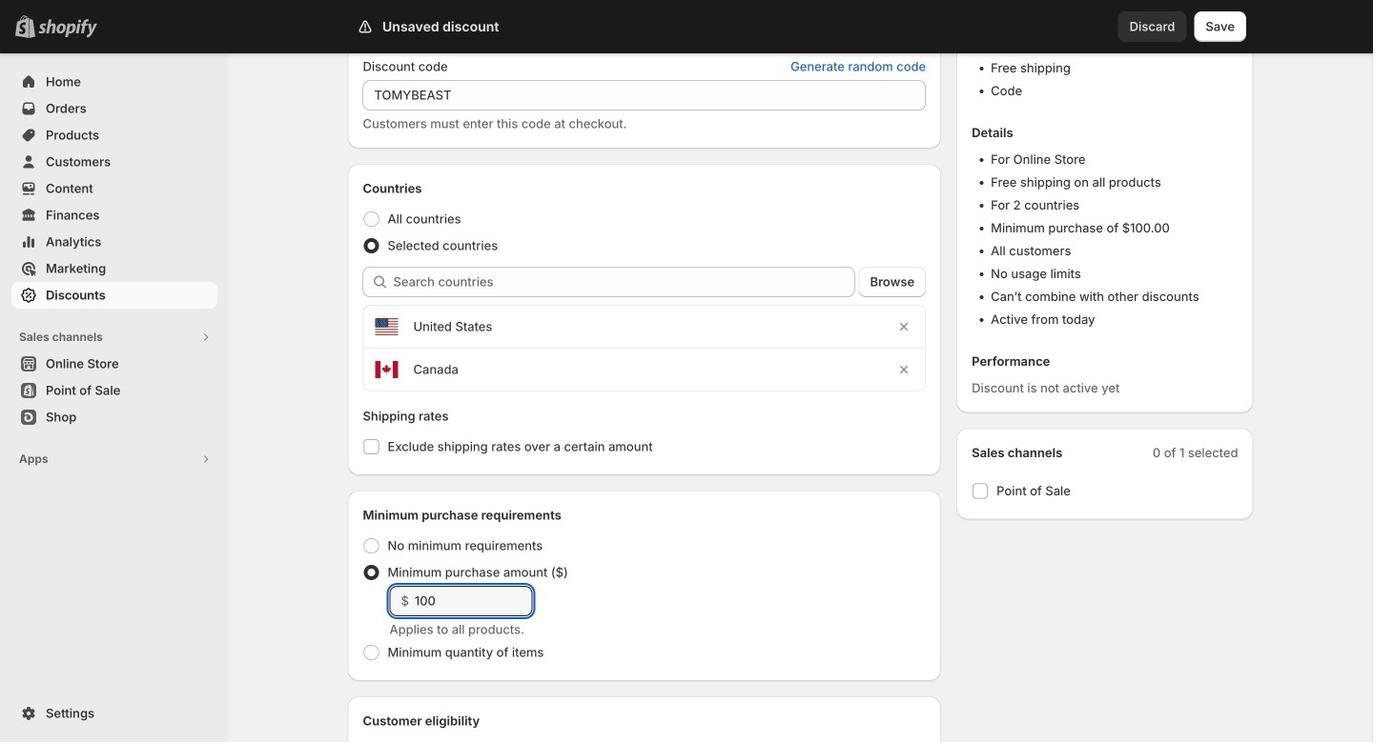 Task type: locate. For each thing, give the bounding box(es) containing it.
None text field
[[363, 80, 926, 111]]

Search countries text field
[[393, 267, 855, 298]]

0.00 text field
[[415, 587, 533, 617]]



Task type: describe. For each thing, give the bounding box(es) containing it.
shopify image
[[38, 19, 97, 38]]



Task type: vqa. For each thing, say whether or not it's contained in the screenshot.
Search countries text box
yes



